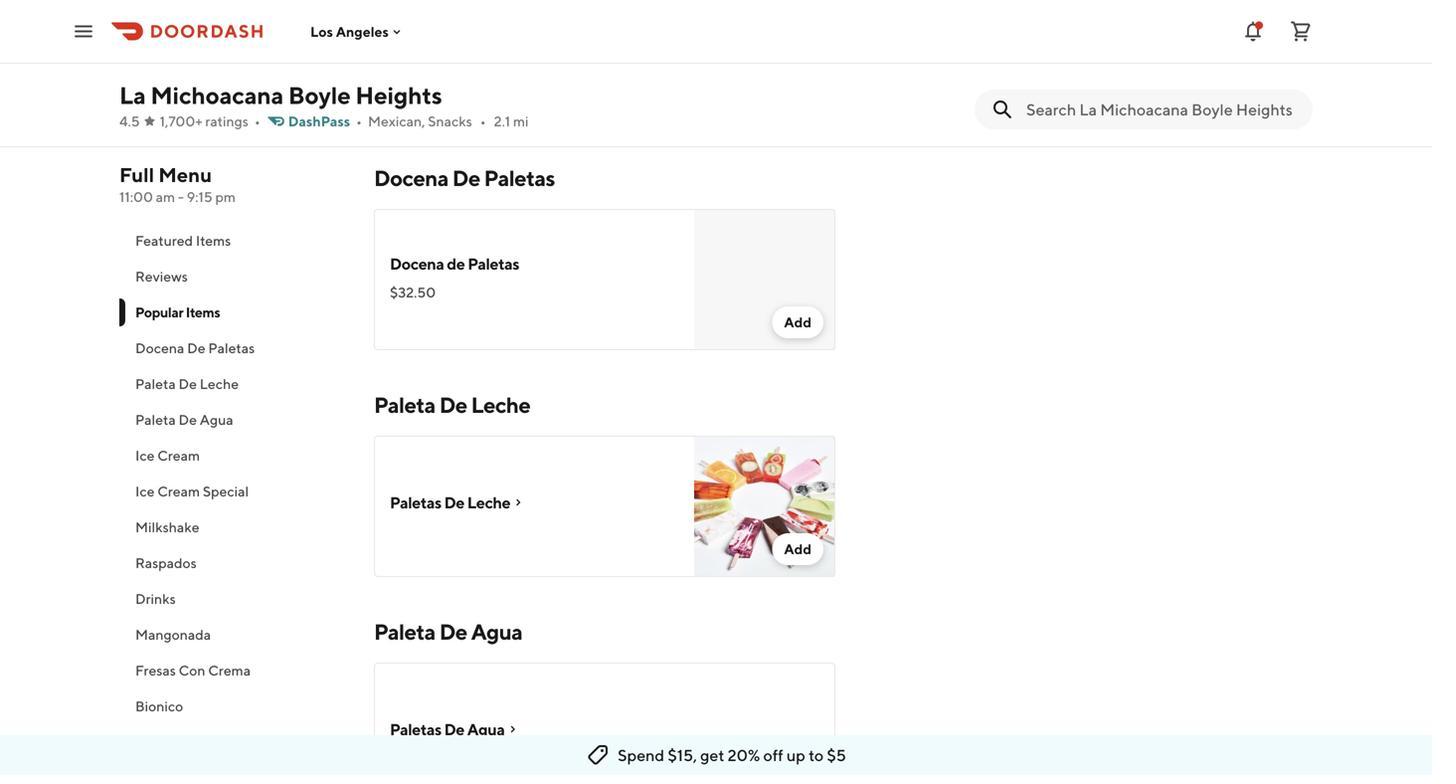 Task type: vqa. For each thing, say whether or not it's contained in the screenshot.
leftmost $0
no



Task type: locate. For each thing, give the bounding box(es) containing it.
bionico button
[[119, 689, 350, 724]]

paletas
[[484, 165, 555, 191], [468, 254, 519, 273], [208, 340, 255, 356], [390, 493, 442, 512], [390, 720, 442, 739]]

paletas de leche
[[390, 493, 511, 512]]

2 cream from the top
[[157, 483, 200, 500]]

0 vertical spatial items
[[196, 232, 231, 249]]

•
[[430, 77, 436, 94], [255, 113, 260, 129], [356, 113, 362, 129], [480, 113, 486, 129]]

items
[[196, 232, 231, 249], [186, 304, 220, 320]]

-
[[178, 189, 184, 205]]

spicy
[[595, 53, 628, 70]]

mayo,
[[637, 33, 674, 50]]

add button for paleta de leche
[[773, 533, 824, 565]]

docena up $32.50
[[390, 254, 444, 273]]

paleta de agua up ice cream
[[135, 411, 233, 428]]

michoacana
[[151, 81, 284, 109]]

docena de paletas down popular items
[[135, 340, 255, 356]]

mexican, snacks • 2.1 mi
[[368, 113, 529, 129]]

1,700+
[[160, 113, 203, 129]]

boyle
[[289, 81, 351, 109]]

1 vertical spatial ice
[[135, 483, 155, 500]]

0 horizontal spatial docena de paletas
[[135, 340, 255, 356]]

snacks inside button
[[135, 734, 180, 750]]

paleta de leche
[[135, 376, 239, 392], [374, 392, 531, 418]]

ice
[[135, 447, 155, 464], [135, 483, 155, 500]]

0 vertical spatial ice
[[135, 447, 155, 464]]

snacks down bionico
[[135, 734, 180, 750]]

full
[[119, 163, 154, 187]]

agua inside button
[[200, 411, 233, 428]]

dashpass
[[288, 113, 350, 129]]

mi
[[513, 113, 529, 129]]

de
[[453, 165, 480, 191], [187, 340, 206, 356], [179, 376, 197, 392], [440, 392, 467, 418], [179, 411, 197, 428], [444, 493, 465, 512], [440, 619, 467, 645], [444, 720, 465, 739]]

docena de paletas
[[374, 165, 555, 191], [135, 340, 255, 356]]

featured items
[[135, 232, 231, 249]]

elote image
[[695, 0, 836, 123]]

cream down ice cream
[[157, 483, 200, 500]]

1 vertical spatial add
[[785, 314, 812, 330]]

9:15
[[187, 189, 213, 205]]

add
[[1262, 87, 1290, 103], [785, 314, 812, 330], [785, 541, 812, 557]]

paleta de leche up paletas de leche
[[374, 392, 531, 418]]

0 vertical spatial snacks
[[428, 113, 472, 129]]

cream up ice cream special
[[157, 447, 200, 464]]

dashpass •
[[288, 113, 362, 129]]

1,700+ ratings •
[[160, 113, 260, 129]]

agua
[[200, 411, 233, 428], [471, 619, 523, 645], [467, 720, 505, 739]]

butter
[[526, 53, 566, 70]]

snacks
[[428, 113, 472, 129], [135, 734, 180, 750]]

items for featured items
[[196, 232, 231, 249]]

ice cream
[[135, 447, 200, 464]]

spend $15, get 20% off up to $5
[[618, 746, 847, 765]]

0 vertical spatial cream
[[157, 447, 200, 464]]

0 vertical spatial agua
[[200, 411, 233, 428]]

add for docena de paletas
[[785, 314, 812, 330]]

0 vertical spatial docena
[[374, 165, 449, 191]]

1 vertical spatial docena de paletas
[[135, 340, 255, 356]]

1 horizontal spatial docena de paletas
[[374, 165, 555, 191]]

docena inside 'button'
[[135, 340, 184, 356]]

add button for docena de paletas
[[773, 306, 824, 338]]

$15,
[[668, 746, 697, 765]]

2 vertical spatial agua
[[467, 720, 505, 739]]

to
[[809, 746, 824, 765]]

1 vertical spatial paleta de agua
[[374, 619, 523, 645]]

paleta de leche down the docena de paletas 'button'
[[135, 376, 239, 392]]

paleta de agua inside button
[[135, 411, 233, 428]]

mexican,
[[368, 113, 425, 129]]

paleta de agua
[[135, 411, 233, 428], [374, 619, 523, 645]]

mangonada button
[[119, 617, 350, 653]]

0 horizontal spatial snacks
[[135, 734, 180, 750]]

docena de paletas down mexican, snacks • 2.1 mi
[[374, 165, 555, 191]]

paleta de agua button
[[119, 402, 350, 438]]

1 vertical spatial cream
[[157, 483, 200, 500]]

snacks down $4.23 •
[[428, 113, 472, 129]]

items right popular at the top left of the page
[[186, 304, 220, 320]]

docena down 'mexican,'
[[374, 165, 449, 191]]

1 horizontal spatial paleta de agua
[[374, 619, 523, 645]]

ice up ice cream special
[[135, 447, 155, 464]]

hot
[[390, 33, 414, 50]]

docena down popular at the top left of the page
[[135, 340, 184, 356]]

0 vertical spatial paleta de agua
[[135, 411, 233, 428]]

1 vertical spatial add button
[[773, 306, 824, 338]]

la michoacana boyle heights
[[119, 81, 442, 109]]

0 horizontal spatial paleta de leche
[[135, 376, 239, 392]]

1 ice from the top
[[135, 447, 155, 464]]

add for paleta de leche
[[785, 541, 812, 557]]

2 vertical spatial add
[[785, 541, 812, 557]]

popular items
[[135, 304, 220, 320]]

2 vertical spatial docena
[[135, 340, 184, 356]]

docena de paletas image
[[695, 209, 836, 350]]

1 vertical spatial snacks
[[135, 734, 180, 750]]

fresas con crema
[[135, 662, 251, 679]]

reviews
[[135, 268, 188, 285]]

melted
[[479, 53, 524, 70]]

0 horizontal spatial paleta de agua
[[135, 411, 233, 428]]

ratings
[[205, 113, 249, 129]]

notification bell image
[[1242, 19, 1266, 43]]

leche
[[200, 376, 239, 392], [471, 392, 531, 418], [467, 493, 511, 512]]

paleta
[[135, 376, 176, 392], [374, 392, 436, 418], [135, 411, 176, 428], [374, 619, 436, 645]]

0 items, open order cart image
[[1290, 19, 1314, 43]]

open menu image
[[72, 19, 96, 43]]

items up reviews button on the top
[[196, 232, 231, 249]]

• left 2.1
[[480, 113, 486, 129]]

items inside "button"
[[196, 232, 231, 249]]

paletas de leche image
[[695, 436, 836, 577]]

docena
[[374, 165, 449, 191], [390, 254, 444, 273], [135, 340, 184, 356]]

paleta de agua up paletas de agua
[[374, 619, 523, 645]]

fresas con crema button
[[119, 653, 350, 689]]

$5
[[827, 746, 847, 765]]

2 ice from the top
[[135, 483, 155, 500]]

cotija
[[390, 53, 425, 70]]

paletas inside 'button'
[[208, 340, 255, 356]]

1 vertical spatial agua
[[471, 619, 523, 645]]

cream for ice cream
[[157, 447, 200, 464]]

$4.23
[[390, 77, 426, 94]]

1 vertical spatial items
[[186, 304, 220, 320]]

docena de paletas
[[390, 254, 519, 273]]

1 cream from the top
[[157, 447, 200, 464]]

ice up milkshake
[[135, 483, 155, 500]]

• left 'mexican,'
[[356, 113, 362, 129]]

on
[[494, 33, 511, 50]]

los angeles button
[[310, 23, 405, 40]]

cheese,
[[428, 53, 476, 70]]

2.1
[[494, 113, 511, 129]]

docena de paletas inside 'button'
[[135, 340, 255, 356]]

2 vertical spatial add button
[[773, 533, 824, 565]]

add button
[[1250, 80, 1302, 111], [773, 306, 824, 338], [773, 533, 824, 565]]

cream
[[157, 447, 200, 464], [157, 483, 200, 500]]



Task type: describe. For each thing, give the bounding box(es) containing it.
fresas
[[135, 662, 176, 679]]

la
[[119, 81, 146, 109]]

popular
[[135, 304, 183, 320]]

powder.
[[390, 73, 441, 90]]

paleta de leche button
[[119, 366, 350, 402]]

docena de paletas button
[[119, 330, 350, 366]]

paletas de agua
[[390, 720, 505, 739]]

• right $4.23
[[430, 77, 436, 94]]

cob.
[[537, 33, 564, 50]]

ice for ice cream special
[[135, 483, 155, 500]]

featured items button
[[119, 223, 350, 259]]

milkshake button
[[119, 509, 350, 545]]

pm
[[215, 189, 236, 205]]

and
[[569, 53, 593, 70]]

bionico
[[135, 698, 183, 714]]

steam
[[417, 33, 457, 50]]

los angeles
[[310, 23, 389, 40]]

milkshake
[[135, 519, 200, 535]]

special
[[203, 483, 249, 500]]

mangonada
[[135, 626, 211, 643]]

drinks
[[135, 591, 176, 607]]

the
[[513, 33, 535, 50]]

con
[[179, 662, 205, 679]]

ice cream special
[[135, 483, 249, 500]]

am
[[156, 189, 175, 205]]

11:00
[[119, 189, 153, 205]]

chili
[[630, 53, 657, 70]]

los
[[310, 23, 333, 40]]

• right ratings
[[255, 113, 260, 129]]

up
[[787, 746, 806, 765]]

ice for ice cream
[[135, 447, 155, 464]]

20%
[[728, 746, 761, 765]]

reviews button
[[119, 259, 350, 295]]

$32.50
[[390, 284, 436, 301]]

off
[[764, 746, 784, 765]]

Item Search search field
[[1027, 99, 1298, 120]]

with
[[606, 33, 634, 50]]

full menu 11:00 am - 9:15 pm
[[119, 163, 236, 205]]

paleta de leche inside button
[[135, 376, 239, 392]]

0 vertical spatial add button
[[1250, 80, 1302, 111]]

get
[[701, 746, 725, 765]]

0 vertical spatial docena de paletas
[[374, 165, 555, 191]]

raspados
[[135, 555, 197, 571]]

corn
[[460, 33, 492, 50]]

leche inside button
[[200, 376, 239, 392]]

de
[[447, 254, 465, 273]]

drinks button
[[119, 581, 350, 617]]

serve
[[567, 33, 604, 50]]

raspados button
[[119, 545, 350, 581]]

$4.23 •
[[390, 77, 436, 94]]

featured
[[135, 232, 193, 249]]

hot steam corn on the cob. serve with mayo, cotija cheese, melted butter and spicy chili powder.
[[390, 33, 674, 90]]

snacks button
[[119, 724, 350, 760]]

1 vertical spatial docena
[[390, 254, 444, 273]]

cream for ice cream special
[[157, 483, 200, 500]]

1 horizontal spatial snacks
[[428, 113, 472, 129]]

heights
[[356, 81, 442, 109]]

de inside 'button'
[[187, 340, 206, 356]]

4.5
[[119, 113, 140, 129]]

spend
[[618, 746, 665, 765]]

0 vertical spatial add
[[1262, 87, 1290, 103]]

angeles
[[336, 23, 389, 40]]

crema
[[208, 662, 251, 679]]

ice cream special button
[[119, 474, 350, 509]]

ice cream button
[[119, 438, 350, 474]]

items for popular items
[[186, 304, 220, 320]]

1 horizontal spatial paleta de leche
[[374, 392, 531, 418]]

menu
[[158, 163, 212, 187]]



